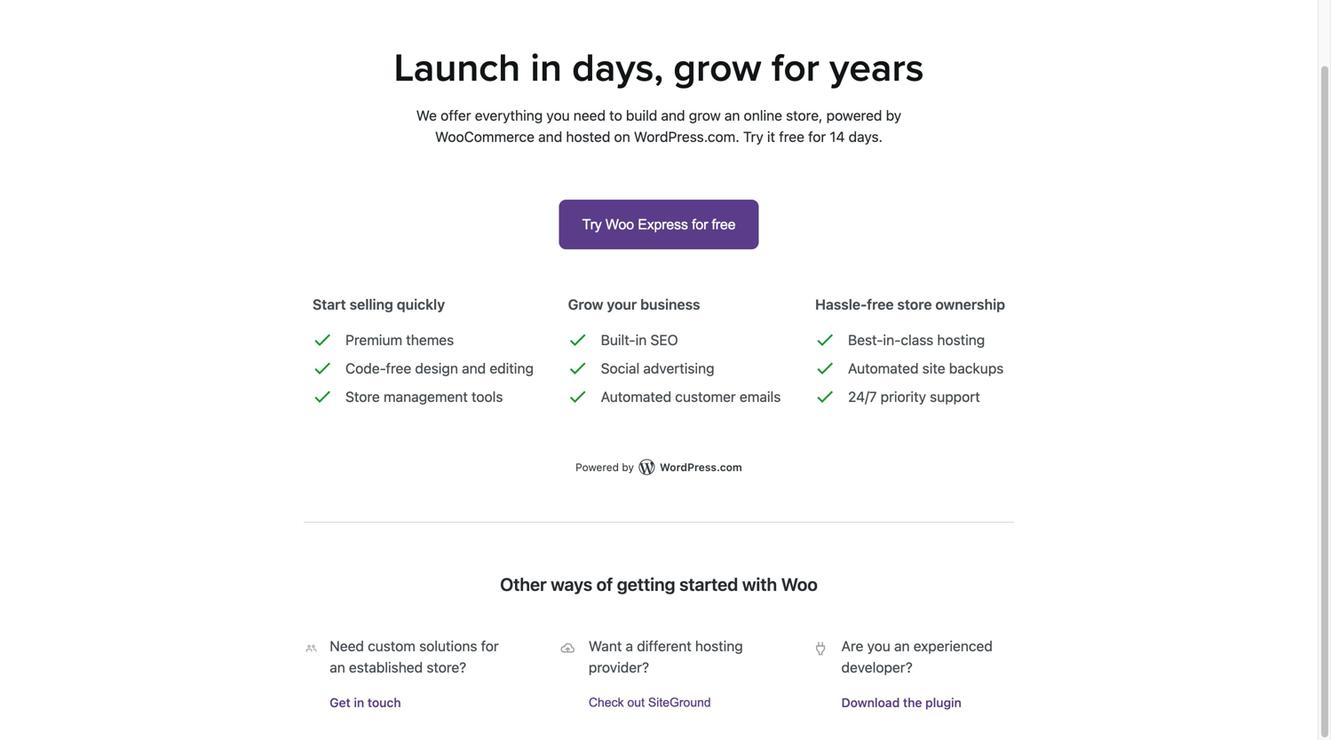Task type: vqa. For each thing, say whether or not it's contained in the screenshot.
open account menu icon at the right
no



Task type: locate. For each thing, give the bounding box(es) containing it.
editing
[[490, 360, 534, 377]]

in for get
[[354, 696, 364, 711]]

launch
[[394, 45, 521, 92]]

start
[[313, 296, 346, 313]]

1 vertical spatial by
[[622, 461, 634, 474]]

quickly
[[397, 296, 445, 313]]

wordpress.com.
[[634, 128, 740, 145]]

different
[[637, 638, 692, 655]]

and up the tools
[[462, 360, 486, 377]]

0 horizontal spatial hosting
[[695, 638, 743, 655]]

2 vertical spatial in
[[354, 696, 364, 711]]

other ways of getting started with woo
[[500, 574, 818, 595]]

woo inside button
[[606, 217, 634, 232]]

1 vertical spatial and
[[538, 128, 562, 145]]

an left online
[[725, 107, 740, 124]]

automated
[[848, 360, 919, 377], [601, 389, 672, 405]]

1 vertical spatial automated
[[601, 389, 672, 405]]

an inside are you an experienced developer?
[[894, 638, 910, 655]]

store?
[[427, 660, 466, 676]]

you inside we offer everything you need to build and grow an online store, powered by woocommerce and hosted on wordpress.com. try it free for 14 days.
[[547, 107, 570, 124]]

0 horizontal spatial automated
[[601, 389, 672, 405]]

1 horizontal spatial automated
[[848, 360, 919, 377]]

hosting up backups
[[937, 332, 985, 349]]

powered
[[827, 107, 882, 124]]

1 horizontal spatial you
[[867, 638, 891, 655]]

automated down in- at right
[[848, 360, 919, 377]]

customer
[[675, 389, 736, 405]]

for left 14
[[808, 128, 826, 145]]

1 horizontal spatial try
[[743, 128, 764, 145]]

0 horizontal spatial an
[[330, 660, 345, 676]]

try left it at right
[[743, 128, 764, 145]]

in
[[531, 45, 562, 92], [636, 332, 647, 349], [354, 696, 364, 711]]

for right the solutions
[[481, 638, 499, 655]]

hosting right the different
[[695, 638, 743, 655]]

2 vertical spatial an
[[330, 660, 345, 676]]

free inside button
[[712, 217, 736, 232]]

grow
[[568, 296, 604, 313]]

1 horizontal spatial by
[[886, 107, 902, 124]]

in up everything
[[531, 45, 562, 92]]

themes
[[406, 332, 454, 349]]

0 vertical spatial an
[[725, 107, 740, 124]]

you
[[547, 107, 570, 124], [867, 638, 891, 655]]

free left store
[[867, 296, 894, 313]]

wordpress.com link
[[660, 461, 742, 474]]

0 vertical spatial automated
[[848, 360, 919, 377]]

social advertising
[[601, 360, 715, 377]]

grow up online
[[674, 45, 762, 92]]

check
[[589, 696, 624, 710]]

store management tools
[[346, 389, 503, 405]]

an down the need
[[330, 660, 345, 676]]

by
[[886, 107, 902, 124], [622, 461, 634, 474]]

design
[[415, 360, 458, 377]]

premium themes
[[346, 332, 454, 349]]

hosting inside want a different hosting provider?
[[695, 638, 743, 655]]

social
[[601, 360, 640, 377]]

0 horizontal spatial by
[[622, 461, 634, 474]]

on
[[614, 128, 630, 145]]

the
[[903, 696, 922, 711]]

1 horizontal spatial an
[[725, 107, 740, 124]]

in right the get
[[354, 696, 364, 711]]

hosting for best-in-class hosting
[[937, 332, 985, 349]]

for inside button
[[692, 217, 708, 232]]

for
[[772, 45, 820, 92], [808, 128, 826, 145], [692, 217, 708, 232], [481, 638, 499, 655]]

management
[[384, 389, 468, 405]]

2 horizontal spatial in
[[636, 332, 647, 349]]

hosting
[[937, 332, 985, 349], [695, 638, 743, 655]]

years
[[830, 45, 924, 92]]

2 horizontal spatial an
[[894, 638, 910, 655]]

1 horizontal spatial woo
[[781, 574, 818, 595]]

siteground
[[648, 696, 711, 710]]

class
[[901, 332, 934, 349]]

0 horizontal spatial woo
[[606, 217, 634, 232]]

in left seo
[[636, 332, 647, 349]]

grow inside we offer everything you need to build and grow an online store, powered by woocommerce and hosted on wordpress.com. try it free for 14 days.
[[689, 107, 721, 124]]

0 vertical spatial you
[[547, 107, 570, 124]]

need custom solutions for an established store?
[[330, 638, 499, 676]]

and left hosted
[[538, 128, 562, 145]]

business
[[641, 296, 700, 313]]

you up "developer?"
[[867, 638, 891, 655]]

free down premium themes
[[386, 360, 411, 377]]

try left express
[[582, 217, 602, 232]]

are
[[842, 638, 864, 655]]

ownership
[[936, 296, 1005, 313]]

start selling quickly
[[313, 296, 445, 313]]

and
[[661, 107, 685, 124], [538, 128, 562, 145], [462, 360, 486, 377]]

premium
[[346, 332, 402, 349]]

grow up wordpress.com.
[[689, 107, 721, 124]]

automated down social
[[601, 389, 672, 405]]

we
[[416, 107, 437, 124]]

download the plugin link
[[842, 693, 1014, 714]]

0 vertical spatial try
[[743, 128, 764, 145]]

your
[[607, 296, 637, 313]]

selling
[[350, 296, 393, 313]]

0 horizontal spatial try
[[582, 217, 602, 232]]

offer
[[441, 107, 471, 124]]

seo
[[651, 332, 678, 349]]

want
[[589, 638, 622, 655]]

1 vertical spatial an
[[894, 638, 910, 655]]

0 horizontal spatial you
[[547, 107, 570, 124]]

you left the need
[[547, 107, 570, 124]]

hosted
[[566, 128, 611, 145]]

2 vertical spatial and
[[462, 360, 486, 377]]

1 vertical spatial you
[[867, 638, 891, 655]]

powered by
[[576, 461, 634, 474]]

free right express
[[712, 217, 736, 232]]

1 vertical spatial hosting
[[695, 638, 743, 655]]

backups
[[949, 360, 1004, 377]]

automated site backups
[[848, 360, 1004, 377]]

0 horizontal spatial in
[[354, 696, 364, 711]]

an up "developer?"
[[894, 638, 910, 655]]

free
[[779, 128, 805, 145], [712, 217, 736, 232], [867, 296, 894, 313], [386, 360, 411, 377]]

for right express
[[692, 217, 708, 232]]

custom
[[368, 638, 416, 655]]

to
[[610, 107, 622, 124]]

days.
[[849, 128, 883, 145]]

developer?
[[842, 660, 913, 676]]

of
[[597, 574, 613, 595]]

0 vertical spatial in
[[531, 45, 562, 92]]

1 vertical spatial try
[[582, 217, 602, 232]]

try
[[743, 128, 764, 145], [582, 217, 602, 232]]

code-free design and editing
[[346, 360, 534, 377]]

for inside need custom solutions for an established store?
[[481, 638, 499, 655]]

plugin
[[926, 696, 962, 711]]

0 vertical spatial by
[[886, 107, 902, 124]]

built-
[[601, 332, 636, 349]]

an inside we offer everything you need to build and grow an online store, powered by woocommerce and hosted on wordpress.com. try it free for 14 days.
[[725, 107, 740, 124]]

1 horizontal spatial in
[[531, 45, 562, 92]]

woo left express
[[606, 217, 634, 232]]

and up wordpress.com.
[[661, 107, 685, 124]]

try woo express for free
[[582, 217, 736, 232]]

an
[[725, 107, 740, 124], [894, 638, 910, 655], [330, 660, 345, 676]]

support
[[930, 389, 980, 405]]

2 horizontal spatial and
[[661, 107, 685, 124]]

woo right with
[[781, 574, 818, 595]]

1 horizontal spatial hosting
[[937, 332, 985, 349]]

with
[[742, 574, 777, 595]]

0 vertical spatial hosting
[[937, 332, 985, 349]]

free right it at right
[[779, 128, 805, 145]]

download
[[842, 696, 900, 711]]

store
[[897, 296, 932, 313]]

1 vertical spatial in
[[636, 332, 647, 349]]

store,
[[786, 107, 823, 124]]

0 vertical spatial woo
[[606, 217, 634, 232]]

need
[[574, 107, 606, 124]]

get in touch link
[[330, 693, 507, 714]]

1 vertical spatial grow
[[689, 107, 721, 124]]

we offer everything you need to build and grow an online store, powered by woocommerce and hosted on wordpress.com. try it free for 14 days.
[[416, 107, 902, 145]]

everything
[[475, 107, 543, 124]]



Task type: describe. For each thing, give the bounding box(es) containing it.
0 vertical spatial grow
[[674, 45, 762, 92]]

you inside are you an experienced developer?
[[867, 638, 891, 655]]

days,
[[572, 45, 664, 92]]

automated customer emails
[[601, 389, 781, 405]]

solutions
[[419, 638, 477, 655]]

advertising
[[643, 360, 715, 377]]

in for built-
[[636, 332, 647, 349]]

download the plugin
[[842, 696, 962, 711]]

free inside we offer everything you need to build and grow an online store, powered by woocommerce and hosted on wordpress.com. try it free for 14 days.
[[779, 128, 805, 145]]

automated for automated customer emails
[[601, 389, 672, 405]]

for up store,
[[772, 45, 820, 92]]

provider?
[[589, 660, 649, 676]]

need
[[330, 638, 364, 655]]

best-
[[848, 332, 883, 349]]

1 horizontal spatial and
[[538, 128, 562, 145]]

24/7
[[848, 389, 877, 405]]

online
[[744, 107, 782, 124]]

try inside button
[[582, 217, 602, 232]]

want a different hosting provider?
[[589, 638, 743, 676]]

grow your business
[[568, 296, 700, 313]]

build
[[626, 107, 658, 124]]

wordpress.com
[[660, 461, 742, 474]]

powered
[[576, 461, 619, 474]]

are you an experienced developer?
[[842, 638, 993, 676]]

by inside we offer everything you need to build and grow an online store, powered by woocommerce and hosted on wordpress.com. try it free for 14 days.
[[886, 107, 902, 124]]

an inside need custom solutions for an established store?
[[330, 660, 345, 676]]

check out siteground button
[[589, 693, 761, 714]]

site
[[923, 360, 946, 377]]

for inside we offer everything you need to build and grow an online store, powered by woocommerce and hosted on wordpress.com. try it free for 14 days.
[[808, 128, 826, 145]]

hassle-
[[815, 296, 867, 313]]

in for launch
[[531, 45, 562, 92]]

try woo express for free button
[[559, 200, 759, 250]]

launch in days, grow for years
[[394, 45, 924, 92]]

ways
[[551, 574, 593, 595]]

1 vertical spatial woo
[[781, 574, 818, 595]]

automated for automated site backups
[[848, 360, 919, 377]]

get in touch
[[330, 696, 401, 711]]

a
[[626, 638, 633, 655]]

established
[[349, 660, 423, 676]]

emails
[[740, 389, 781, 405]]

best-in-class hosting
[[848, 332, 985, 349]]

touch
[[368, 696, 401, 711]]

out
[[628, 696, 645, 710]]

hassle-free store ownership
[[815, 296, 1005, 313]]

get
[[330, 696, 351, 711]]

14
[[830, 128, 845, 145]]

store
[[346, 389, 380, 405]]

experienced
[[914, 638, 993, 655]]

started
[[680, 574, 738, 595]]

0 horizontal spatial and
[[462, 360, 486, 377]]

in-
[[883, 332, 901, 349]]

tools
[[472, 389, 503, 405]]

check out siteground
[[589, 696, 711, 710]]

getting
[[617, 574, 675, 595]]

it
[[767, 128, 775, 145]]

try inside we offer everything you need to build and grow an online store, powered by woocommerce and hosted on wordpress.com. try it free for 14 days.
[[743, 128, 764, 145]]

24/7 priority support
[[848, 389, 980, 405]]

hosting for want a different hosting provider?
[[695, 638, 743, 655]]

express
[[638, 217, 688, 232]]

priority
[[881, 389, 926, 405]]

built-in seo
[[601, 332, 678, 349]]

woocommerce
[[435, 128, 535, 145]]

code-
[[346, 360, 386, 377]]

0 vertical spatial and
[[661, 107, 685, 124]]

other
[[500, 574, 547, 595]]



